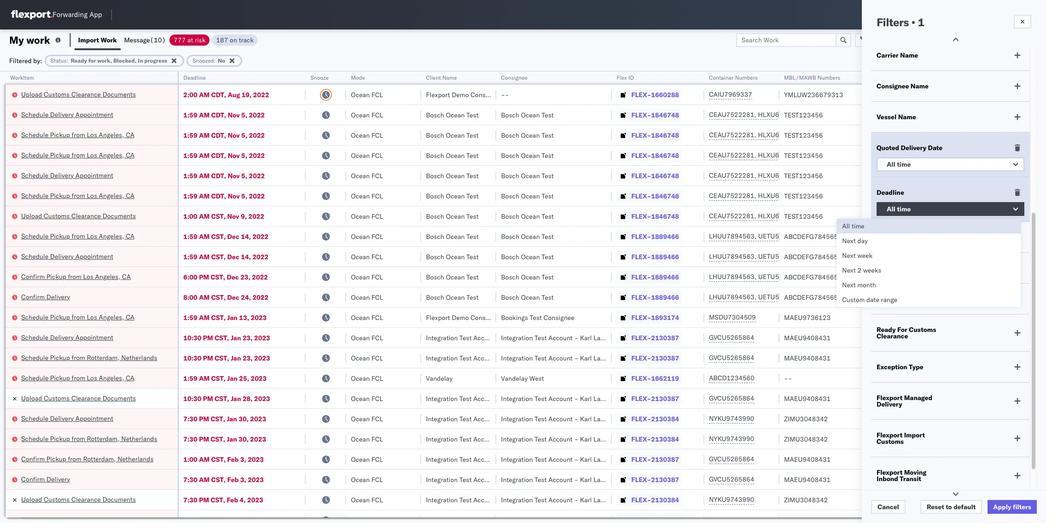 Task type: locate. For each thing, give the bounding box(es) containing it.
7 1:59 from the top
[[183, 253, 197, 261]]

0 vertical spatial deadline
[[183, 74, 206, 81]]

nyku9743990
[[709, 414, 755, 423], [709, 435, 755, 443], [709, 496, 755, 504]]

vessel
[[877, 113, 897, 121]]

choi down jaehyung choi - test origin agent
[[957, 374, 971, 382]]

cst, up '7:30 am cst, feb 3, 2023'
[[211, 455, 226, 464]]

1 vandelay from the left
[[426, 374, 453, 382]]

0 vertical spatial netherlands
[[121, 353, 157, 362]]

2 vertical spatial time
[[852, 222, 865, 230]]

forwarding app link
[[11, 10, 102, 19]]

1 vertical spatial 1:00
[[183, 455, 197, 464]]

2 gaurav from the top
[[929, 131, 949, 139]]

-
[[501, 90, 505, 99], [505, 90, 509, 99], [499, 334, 503, 342], [574, 334, 579, 342], [973, 334, 977, 342], [499, 354, 503, 362], [574, 354, 579, 362], [784, 374, 788, 382], [788, 374, 792, 382], [973, 374, 977, 382], [499, 394, 503, 403], [574, 394, 579, 403], [499, 415, 503, 423], [574, 415, 579, 423], [499, 435, 503, 443], [574, 435, 579, 443], [499, 455, 503, 464], [574, 455, 579, 464], [499, 476, 503, 484], [574, 476, 579, 484], [499, 496, 503, 504], [574, 496, 579, 504]]

0 vertical spatial all time button
[[877, 158, 1025, 171]]

confirm for second "confirm delivery" button from the top of the page
[[21, 475, 45, 483]]

gaurav up omkar
[[929, 131, 949, 139]]

import up the "for"
[[78, 36, 99, 44]]

customs
[[44, 90, 70, 98], [44, 212, 70, 220], [909, 326, 936, 334], [44, 394, 70, 402], [877, 438, 904, 446], [44, 495, 70, 504]]

0 vertical spatial 1:59 am cst, dec 14, 2022
[[183, 232, 269, 241]]

schedule delivery appointment button for 7:30 pm cst, jan 30, 2023
[[21, 414, 113, 424]]

0 vertical spatial 10:30
[[183, 334, 201, 342]]

all down quoted
[[887, 160, 896, 169]]

cst, up 10:30 pm cst, jan 28, 2023
[[211, 374, 226, 382]]

5 1:59 am cdt, nov 5, 2022 from the top
[[183, 192, 265, 200]]

10:30 down 1:59 am cst, jan 13, 2023
[[183, 334, 201, 342]]

lagerfeld
[[519, 334, 546, 342], [594, 334, 621, 342], [519, 354, 546, 362], [594, 354, 621, 362], [519, 394, 546, 403], [594, 394, 621, 403], [519, 415, 546, 423], [594, 415, 621, 423], [519, 435, 546, 443], [594, 435, 621, 443], [519, 455, 546, 464], [594, 455, 621, 464], [519, 476, 546, 484], [594, 476, 621, 484], [519, 496, 546, 504], [594, 496, 621, 504]]

1 1:59 am cst, dec 14, 2022 from the top
[[183, 232, 269, 241]]

1 vertical spatial 23,
[[243, 334, 253, 342]]

10:30 down 1:59 am cst, jan 25, 2023 on the left bottom of the page
[[183, 394, 201, 403]]

0 horizontal spatial :
[[67, 57, 68, 64]]

2 14, from the top
[[241, 253, 251, 261]]

1 lhuu7894563, from the top
[[709, 232, 757, 240]]

1 vertical spatial confirm delivery
[[21, 475, 70, 483]]

3 upload customs clearance documents from the top
[[21, 394, 136, 402]]

1 vertical spatial demo
[[452, 313, 469, 322]]

2 10:30 pm cst, jan 23, 2023 from the top
[[183, 354, 270, 362]]

jan up 25,
[[231, 354, 241, 362]]

2 vertical spatial gaurav
[[929, 172, 949, 180]]

feb down 1:00 am cst, feb 3, 2023
[[227, 476, 239, 484]]

clearance
[[71, 90, 101, 98], [71, 212, 101, 220], [877, 332, 908, 340], [71, 394, 101, 402], [71, 495, 101, 504]]

dec down 1:00 am cst, nov 9, 2022
[[227, 232, 239, 241]]

30, up 1:00 am cst, feb 3, 2023
[[239, 435, 249, 443]]

1 flex-2130384 from the top
[[631, 415, 679, 423]]

19,
[[242, 90, 252, 99]]

nov
[[228, 111, 240, 119], [228, 131, 240, 139], [228, 151, 240, 160], [228, 172, 240, 180], [228, 192, 240, 200], [227, 212, 239, 220]]

2 uetu5238478 from the top
[[758, 252, 803, 261]]

jan left 13,
[[227, 313, 238, 322]]

pickup for 2nd schedule pickup from los angeles, ca link from the top of the page
[[50, 151, 70, 159]]

2130387
[[651, 334, 679, 342], [651, 354, 679, 362], [651, 394, 679, 403], [651, 455, 679, 464], [651, 476, 679, 484]]

0 vertical spatial schedule pickup from rotterdam, netherlands link
[[21, 353, 157, 362]]

14 flex- from the top
[[631, 354, 651, 362]]

jan down 10:30 pm cst, jan 28, 2023
[[227, 415, 237, 423]]

2130387 for schedule delivery appointment
[[651, 334, 679, 342]]

1 vertical spatial all time
[[887, 205, 911, 213]]

6:00
[[183, 273, 197, 281]]

30, down the 28,
[[239, 415, 249, 423]]

0 vertical spatial 2130384
[[651, 415, 679, 423]]

flexport inside flexport managed delivery
[[877, 394, 903, 402]]

date
[[928, 144, 943, 152], [899, 233, 914, 241]]

0 vertical spatial demo
[[452, 90, 469, 99]]

operator up consignee name
[[929, 74, 951, 81]]

apply filters button
[[988, 500, 1037, 514]]

2 choi from the top
[[957, 374, 971, 382]]

2:00
[[183, 90, 197, 99]]

10 ocean fcl from the top
[[351, 273, 383, 281]]

2 nyku9743990 from the top
[[709, 435, 755, 443]]

schedule delivery appointment
[[21, 110, 113, 119], [21, 171, 113, 179], [21, 252, 113, 260], [21, 333, 113, 341], [21, 414, 113, 423]]

ca for third the schedule pickup from los angeles, ca button from the top of the page
[[126, 191, 135, 200]]

0 vertical spatial flex-2130384
[[631, 415, 679, 423]]

from for third schedule pickup from los angeles, ca link from the top
[[72, 191, 85, 200]]

7:30 down '7:30 am cst, feb 3, 2023'
[[183, 496, 197, 504]]

pickup for third schedule pickup from los angeles, ca link from the top
[[50, 191, 70, 200]]

resize handle column header for mode
[[410, 71, 421, 523]]

5 fcl from the top
[[372, 172, 383, 180]]

3, for 1:00 am cst, feb 3, 2023
[[240, 455, 246, 464]]

container numbers button
[[705, 72, 770, 82]]

0 vertical spatial --
[[501, 90, 509, 99]]

from for confirm pickup from los angeles, ca link
[[68, 272, 81, 281]]

4 test123456 from the top
[[784, 172, 823, 180]]

gvcu5265864 for schedule pickup from rotterdam, netherlands
[[709, 354, 755, 362]]

client
[[426, 74, 441, 81]]

flex id button
[[612, 72, 695, 82]]

5 schedule pickup from los angeles, ca link from the top
[[21, 312, 135, 322]]

time up arrival date
[[897, 205, 911, 213]]

operator down arrival
[[877, 264, 905, 272]]

1 vertical spatial 3,
[[240, 476, 246, 484]]

2 vertical spatial jawla
[[951, 172, 967, 180]]

0 vertical spatial confirm delivery link
[[21, 292, 70, 301]]

netherlands inside 'button'
[[118, 455, 154, 463]]

2:00 am cdt, aug 19, 2022
[[183, 90, 269, 99]]

2 1:00 from the top
[[183, 455, 197, 464]]

lhuu7894563, uetu5238478
[[709, 232, 803, 240], [709, 252, 803, 261], [709, 273, 803, 281], [709, 293, 803, 301]]

0 horizontal spatial work
[[101, 36, 117, 44]]

7:30 pm cst, jan 30, 2023 up 1:00 am cst, feb 3, 2023
[[183, 435, 266, 443]]

0 vertical spatial zimu3048342
[[784, 415, 828, 423]]

5 hlxu6269489, from the top
[[758, 192, 805, 200]]

2 vertical spatial zimu3048342
[[784, 496, 828, 504]]

ocean
[[351, 90, 370, 99], [351, 111, 370, 119], [446, 111, 465, 119], [521, 111, 540, 119], [351, 131, 370, 139], [446, 131, 465, 139], [521, 131, 540, 139], [351, 151, 370, 160], [446, 151, 465, 160], [521, 151, 540, 160], [351, 172, 370, 180], [446, 172, 465, 180], [521, 172, 540, 180], [351, 192, 370, 200], [446, 192, 465, 200], [521, 192, 540, 200], [351, 212, 370, 220], [446, 212, 465, 220], [521, 212, 540, 220], [351, 232, 370, 241], [446, 232, 465, 241], [521, 232, 540, 241], [351, 253, 370, 261], [446, 253, 465, 261], [521, 253, 540, 261], [351, 273, 370, 281], [446, 273, 465, 281], [521, 273, 540, 281], [351, 293, 370, 301], [446, 293, 465, 301], [521, 293, 540, 301], [351, 313, 370, 322], [351, 334, 370, 342], [351, 354, 370, 362], [351, 374, 370, 382], [351, 394, 370, 403], [351, 415, 370, 423], [351, 435, 370, 443], [351, 455, 370, 464], [351, 476, 370, 484], [351, 496, 370, 504]]

: for status
[[67, 57, 68, 64]]

2023 down 1:59 am cst, jan 13, 2023
[[254, 334, 270, 342]]

3 appointment from the top
[[75, 252, 113, 260]]

agent right origin
[[1012, 334, 1029, 342]]

1889466
[[651, 232, 679, 241], [651, 253, 679, 261], [651, 273, 679, 281], [651, 293, 679, 301]]

2 schedule pickup from los angeles, ca link from the top
[[21, 150, 135, 160]]

schedule pickup from los angeles, ca for third schedule pickup from los angeles, ca link from the top
[[21, 191, 135, 200]]

schedule pickup from rotterdam, netherlands link for 10:30
[[21, 353, 157, 362]]

name right client at left top
[[442, 74, 457, 81]]

2 cdt, from the top
[[211, 111, 226, 119]]

delivery inside flexport managed delivery
[[877, 400, 902, 409]]

0 vertical spatial feb
[[227, 455, 239, 464]]

5, for third schedule pickup from los angeles, ca link from the top
[[241, 192, 247, 200]]

schedule pickup from rotterdam, netherlands link
[[21, 353, 157, 362], [21, 434, 157, 443]]

cst, left 9,
[[211, 212, 226, 220]]

ca for 2nd the schedule pickup from los angeles, ca button from the bottom
[[126, 313, 135, 321]]

time down quoted delivery date
[[897, 160, 911, 169]]

cst, up the 6:00 pm cst, dec 23, 2022
[[211, 253, 226, 261]]

jaehyung for jaehyung choi - test destination agent
[[929, 374, 956, 382]]

2 vertical spatial 23,
[[243, 354, 253, 362]]

flex-1846748 button
[[617, 108, 681, 121], [617, 108, 681, 121], [617, 129, 681, 142], [617, 129, 681, 142], [617, 149, 681, 162], [617, 149, 681, 162], [617, 169, 681, 182], [617, 169, 681, 182], [617, 190, 681, 202], [617, 190, 681, 202], [617, 210, 681, 223], [617, 210, 681, 223]]

0 vertical spatial jawla
[[951, 90, 967, 99]]

2 upload from the top
[[21, 212, 42, 220]]

ready left for
[[877, 326, 896, 334]]

0 vertical spatial 3,
[[240, 455, 246, 464]]

resize handle column header for container numbers
[[769, 71, 780, 523]]

numbers up ymluw236679313
[[818, 74, 841, 81]]

jawla for upload customs clearance documents
[[951, 90, 967, 99]]

feb left 4,
[[227, 496, 238, 504]]

15 fcl from the top
[[372, 374, 383, 382]]

1:00
[[183, 212, 197, 220], [183, 455, 197, 464]]

1:59 am cdt, nov 5, 2022
[[183, 111, 265, 119], [183, 131, 265, 139], [183, 151, 265, 160], [183, 172, 265, 180], [183, 192, 265, 200]]

name right vessel at top right
[[898, 113, 916, 121]]

2 all time button from the top
[[877, 202, 1025, 216]]

ready
[[71, 57, 87, 64], [877, 326, 896, 334]]

reset to default
[[927, 503, 976, 511]]

ceau7522281,
[[709, 111, 756, 119], [709, 131, 756, 139], [709, 151, 756, 159], [709, 171, 756, 180], [709, 192, 756, 200], [709, 212, 756, 220]]

3 ocean fcl from the top
[[351, 131, 383, 139]]

flex-
[[631, 90, 651, 99], [631, 111, 651, 119], [631, 131, 651, 139], [631, 151, 651, 160], [631, 172, 651, 180], [631, 192, 651, 200], [631, 212, 651, 220], [631, 232, 651, 241], [631, 253, 651, 261], [631, 273, 651, 281], [631, 293, 651, 301], [631, 313, 651, 322], [631, 334, 651, 342], [631, 354, 651, 362], [631, 374, 651, 382], [631, 394, 651, 403], [631, 415, 651, 423], [631, 435, 651, 443], [631, 455, 651, 464], [631, 476, 651, 484], [631, 496, 651, 504]]

2 vertical spatial 10:30
[[183, 394, 201, 403]]

1 vertical spatial agent
[[1028, 374, 1045, 382]]

consignee
[[501, 74, 528, 81], [877, 82, 909, 90], [471, 90, 502, 99], [471, 313, 502, 322], [544, 313, 575, 322]]

0 vertical spatial confirm delivery
[[21, 293, 70, 301]]

23, up 25,
[[243, 354, 253, 362]]

type right exception
[[909, 363, 924, 371]]

1 vertical spatial 2130384
[[651, 435, 679, 443]]

schedule pickup from los angeles, ca for 3rd schedule pickup from los angeles, ca link from the bottom of the page
[[21, 232, 135, 240]]

schedule delivery appointment for 7:30 pm cst, jan 30, 2023
[[21, 414, 113, 423]]

1 2130384 from the top
[[651, 415, 679, 423]]

customs for 4th upload customs clearance documents link from the top
[[44, 495, 70, 504]]

cst, down '7:30 am cst, feb 3, 2023'
[[211, 496, 225, 504]]

gaurav down omkar
[[929, 172, 949, 180]]

next left day
[[842, 237, 856, 245]]

pickup for confirm pickup from rotterdam, netherlands link
[[46, 455, 66, 463]]

5 schedule delivery appointment link from the top
[[21, 414, 113, 423]]

cst, up 1:00 am cst, feb 3, 2023
[[211, 435, 225, 443]]

2 schedule pickup from los angeles, ca from the top
[[21, 151, 135, 159]]

10:30 up 1:59 am cst, jan 25, 2023 on the left bottom of the page
[[183, 354, 201, 362]]

14, down 9,
[[241, 232, 251, 241]]

next down next day
[[842, 251, 856, 260]]

pm right 6:00
[[199, 273, 209, 281]]

1 horizontal spatial :
[[214, 57, 216, 64]]

3 test123456 from the top
[[784, 151, 823, 160]]

1 horizontal spatial import
[[904, 431, 925, 439]]

import down flexport managed delivery
[[904, 431, 925, 439]]

all up next day
[[842, 222, 850, 230]]

ca for 6th the schedule pickup from los angeles, ca button from the top of the page
[[126, 374, 135, 382]]

0 vertical spatial all time
[[887, 160, 911, 169]]

next for next month
[[842, 281, 856, 289]]

2 vertical spatial netherlands
[[118, 455, 154, 463]]

1 vertical spatial zimu3048342
[[784, 435, 828, 443]]

0 vertical spatial choi
[[957, 334, 971, 342]]

1 vertical spatial upload customs clearance documents button
[[21, 211, 136, 221]]

aug
[[228, 90, 240, 99]]

next for next day
[[842, 237, 856, 245]]

1:00 for 1:00 am cst, nov 9, 2022
[[183, 212, 197, 220]]

schedule pickup from los angeles, ca
[[21, 131, 135, 139], [21, 151, 135, 159], [21, 191, 135, 200], [21, 232, 135, 240], [21, 313, 135, 321], [21, 374, 135, 382]]

0 vertical spatial type
[[910, 295, 925, 303]]

4 maeu9408431 from the top
[[784, 455, 831, 464]]

schedule delivery appointment button for 1:59 am cdt, nov 5, 2022
[[21, 110, 113, 120]]

jaehyung right for
[[929, 334, 956, 342]]

10:30 pm cst, jan 23, 2023 up 1:59 am cst, jan 25, 2023 on the left bottom of the page
[[183, 354, 270, 362]]

1 10:30 from the top
[[183, 334, 201, 342]]

1 numbers from the left
[[735, 74, 758, 81]]

1 1:59 am cdt, nov 5, 2022 from the top
[[183, 111, 265, 119]]

ca for 3rd the schedule pickup from los angeles, ca button from the bottom
[[126, 232, 135, 240]]

jan left 25,
[[227, 374, 238, 382]]

confirm delivery link for first "confirm delivery" button from the top
[[21, 292, 70, 301]]

Search Shipments (/) text field
[[870, 8, 959, 22]]

10:30 for schedule pickup from rotterdam, netherlands
[[183, 354, 201, 362]]

8 1:59 from the top
[[183, 313, 197, 322]]

2 vertical spatial nyku9743990
[[709, 496, 755, 504]]

all time up arrival date
[[887, 205, 911, 213]]

0 horizontal spatial import
[[78, 36, 99, 44]]

12 fcl from the top
[[372, 313, 383, 322]]

2 schedule delivery appointment from the top
[[21, 171, 113, 179]]

type
[[910, 295, 925, 303], [909, 363, 924, 371]]

los for 2nd the schedule pickup from los angeles, ca button from the bottom
[[87, 313, 97, 321]]

8 ocean fcl from the top
[[351, 232, 383, 241]]

12 schedule from the top
[[21, 414, 48, 423]]

8 resize handle column header from the left
[[769, 71, 780, 523]]

4 lhuu7894563, from the top
[[709, 293, 757, 301]]

3 7:30 from the top
[[183, 476, 197, 484]]

1 vertical spatial 10:30 pm cst, jan 23, 2023
[[183, 354, 270, 362]]

next left 2
[[842, 266, 856, 274]]

karl
[[505, 334, 517, 342], [580, 334, 592, 342], [505, 354, 517, 362], [580, 354, 592, 362], [505, 394, 517, 403], [580, 394, 592, 403], [505, 415, 517, 423], [580, 415, 592, 423], [505, 435, 517, 443], [580, 435, 592, 443], [505, 455, 517, 464], [580, 455, 592, 464], [505, 476, 517, 484], [580, 476, 592, 484], [505, 496, 517, 504], [580, 496, 592, 504]]

flex-2130387
[[631, 334, 679, 342], [631, 354, 679, 362], [631, 394, 679, 403], [631, 455, 679, 464], [631, 476, 679, 484]]

1 flexport demo consignee from the top
[[426, 90, 502, 99]]

deadline button
[[179, 72, 297, 82]]

1 vertical spatial flex-2130384
[[631, 435, 679, 443]]

fcl
[[372, 90, 383, 99], [372, 111, 383, 119], [372, 131, 383, 139], [372, 151, 383, 160], [372, 172, 383, 180], [372, 192, 383, 200], [372, 212, 383, 220], [372, 232, 383, 241], [372, 253, 383, 261], [372, 273, 383, 281], [372, 293, 383, 301], [372, 313, 383, 322], [372, 334, 383, 342], [372, 354, 383, 362], [372, 374, 383, 382], [372, 394, 383, 403], [372, 415, 383, 423], [372, 435, 383, 443], [372, 455, 383, 464], [372, 476, 383, 484], [372, 496, 383, 504]]

2 appointment from the top
[[75, 171, 113, 179]]

10:30 pm cst, jan 23, 2023 down 1:59 am cst, jan 13, 2023
[[183, 334, 270, 342]]

2 lhuu7894563, from the top
[[709, 252, 757, 261]]

1 vertical spatial date
[[899, 233, 914, 241]]

confirm inside 'button'
[[21, 455, 45, 463]]

gaurav jawla
[[929, 90, 967, 99], [929, 131, 967, 139], [929, 172, 967, 180]]

2 flexport demo consignee from the top
[[426, 313, 502, 322]]

upload customs clearance documents button for 2:00 am cdt, aug 19, 2022
[[21, 90, 136, 100]]

2 1889466 from the top
[[651, 253, 679, 261]]

feb up '7:30 am cst, feb 3, 2023'
[[227, 455, 239, 464]]

1:59 am cst, dec 14, 2022 down 1:00 am cst, nov 9, 2022
[[183, 232, 269, 241]]

feb
[[227, 455, 239, 464], [227, 476, 239, 484], [227, 496, 238, 504]]

appointment for 1:59 am cst, dec 14, 2022
[[75, 252, 113, 260]]

1 horizontal spatial vandelay
[[501, 374, 528, 382]]

5 ocean fcl from the top
[[351, 172, 383, 180]]

3 confirm from the top
[[21, 455, 45, 463]]

1 vertical spatial flexport demo consignee
[[426, 313, 502, 322]]

3 flex-1846748 from the top
[[631, 151, 679, 160]]

1 vertical spatial jaehyung
[[929, 374, 956, 382]]

2023 up 1:00 am cst, feb 3, 2023
[[250, 435, 266, 443]]

demo for -
[[452, 90, 469, 99]]

gaurav
[[929, 90, 949, 99], [929, 131, 949, 139], [929, 172, 949, 180]]

gaurav jawla down omkar savant at the right top of page
[[929, 172, 967, 180]]

gaurav for upload customs clearance documents
[[929, 90, 949, 99]]

custom
[[842, 296, 865, 304]]

deadline up 2:00 at the left top of page
[[183, 74, 206, 81]]

import inside button
[[78, 36, 99, 44]]

ca for first the schedule pickup from los angeles, ca button from the top
[[126, 131, 135, 139]]

0 vertical spatial flexport demo consignee
[[426, 90, 502, 99]]

1 gaurav from the top
[[929, 90, 949, 99]]

13 flex- from the top
[[631, 334, 651, 342]]

2130387 for schedule pickup from rotterdam, netherlands
[[651, 354, 679, 362]]

flex-1889466
[[631, 232, 679, 241], [631, 253, 679, 261], [631, 273, 679, 281], [631, 293, 679, 301]]

11 fcl from the top
[[372, 293, 383, 301]]

date left savant
[[928, 144, 943, 152]]

2130387 for confirm delivery
[[651, 476, 679, 484]]

1 vertical spatial 1:59 am cst, dec 14, 2022
[[183, 253, 269, 261]]

resize handle column header for flex id
[[694, 71, 705, 523]]

jaehyung up managed
[[929, 374, 956, 382]]

3, up 4,
[[240, 476, 246, 484]]

next 2 weeks
[[842, 266, 882, 274]]

3 gaurav jawla from the top
[[929, 172, 967, 180]]

0 horizontal spatial date
[[899, 233, 914, 241]]

0 vertical spatial jaehyung
[[929, 334, 956, 342]]

from for 3rd schedule pickup from los angeles, ca link from the bottom of the page
[[72, 232, 85, 240]]

7:30 up 7:30 pm cst, feb 4, 2023
[[183, 476, 197, 484]]

0 vertical spatial schedule pickup from rotterdam, netherlands
[[21, 353, 157, 362]]

0 vertical spatial nyku9743990
[[709, 414, 755, 423]]

3 hlxu6269489, from the top
[[758, 151, 805, 159]]

1 vertical spatial choi
[[957, 374, 971, 382]]

2023 right 13,
[[251, 313, 267, 322]]

4 flex-2130387 from the top
[[631, 455, 679, 464]]

0 vertical spatial agent
[[1012, 334, 1029, 342]]

3 hlxu8034992 from the top
[[807, 151, 852, 159]]

numbers inside mbl/mawb numbers button
[[818, 74, 841, 81]]

10 fcl from the top
[[372, 273, 383, 281]]

import inside flexport import customs
[[904, 431, 925, 439]]

2 vertical spatial all
[[842, 222, 850, 230]]

pickup inside button
[[46, 272, 66, 281]]

moving
[[904, 468, 927, 477]]

bosch ocean test
[[426, 111, 479, 119], [501, 111, 554, 119], [426, 131, 479, 139], [501, 131, 554, 139], [426, 151, 479, 160], [501, 151, 554, 160], [426, 172, 479, 180], [501, 172, 554, 180], [426, 192, 479, 200], [501, 192, 554, 200], [426, 212, 479, 220], [501, 212, 554, 220], [426, 232, 479, 241], [501, 232, 554, 241], [426, 253, 479, 261], [501, 253, 554, 261], [426, 273, 479, 281], [501, 273, 554, 281], [426, 293, 479, 301], [501, 293, 554, 301]]

next for next week
[[842, 251, 856, 260]]

7 fcl from the top
[[372, 212, 383, 220]]

1 vertical spatial confirm delivery link
[[21, 475, 70, 484]]

0 vertical spatial time
[[897, 160, 911, 169]]

confirm for first "confirm delivery" button from the top
[[21, 293, 45, 301]]

schedule pickup from rotterdam, netherlands for 7:30 pm cst, jan 30, 2023
[[21, 435, 157, 443]]

transit
[[900, 475, 921, 483]]

confirm
[[21, 272, 45, 281], [21, 293, 45, 301], [21, 455, 45, 463], [21, 475, 45, 483]]

angeles,
[[99, 131, 124, 139], [99, 151, 124, 159], [99, 191, 124, 200], [99, 232, 124, 240], [95, 272, 120, 281], [99, 313, 124, 321], [99, 374, 124, 382]]

customs for 4th upload customs clearance documents link from the bottom of the page
[[44, 90, 70, 98]]

4 uetu5238478 from the top
[[758, 293, 803, 301]]

2023 down the 28,
[[250, 415, 266, 423]]

0 vertical spatial 10:30 pm cst, jan 23, 2023
[[183, 334, 270, 342]]

los for first the schedule pickup from los angeles, ca button from the top
[[87, 131, 97, 139]]

upload
[[21, 90, 42, 98], [21, 212, 42, 220], [21, 394, 42, 402], [21, 495, 42, 504]]

1 vertical spatial operator
[[877, 264, 905, 272]]

confirm for the confirm pickup from los angeles, ca button in the bottom left of the page
[[21, 272, 45, 281]]

1 vertical spatial time
[[897, 205, 911, 213]]

resize handle column header
[[167, 71, 178, 523], [295, 71, 306, 523], [335, 71, 346, 523], [410, 71, 421, 523], [486, 71, 497, 523], [601, 71, 612, 523], [694, 71, 705, 523], [769, 71, 780, 523], [913, 71, 924, 523], [988, 71, 999, 523], [1023, 71, 1034, 523]]

jaehyung for jaehyung choi - test origin agent
[[929, 334, 956, 342]]

ocean fcl
[[351, 90, 383, 99], [351, 111, 383, 119], [351, 131, 383, 139], [351, 151, 383, 160], [351, 172, 383, 180], [351, 192, 383, 200], [351, 212, 383, 220], [351, 232, 383, 241], [351, 253, 383, 261], [351, 273, 383, 281], [351, 293, 383, 301], [351, 313, 383, 322], [351, 334, 383, 342], [351, 354, 383, 362], [351, 374, 383, 382], [351, 394, 383, 403], [351, 415, 383, 423], [351, 435, 383, 443], [351, 455, 383, 464], [351, 476, 383, 484], [351, 496, 383, 504]]

clearance inside ready for customs clearance
[[877, 332, 908, 340]]

10 flex- from the top
[[631, 273, 651, 281]]

consignee inside button
[[501, 74, 528, 81]]

ca
[[126, 131, 135, 139], [126, 151, 135, 159], [126, 191, 135, 200], [126, 232, 135, 240], [122, 272, 131, 281], [126, 313, 135, 321], [126, 374, 135, 382]]

7 resize handle column header from the left
[[694, 71, 705, 523]]

schedule pickup from los angeles, ca for first schedule pickup from los angeles, ca link from the top
[[21, 131, 135, 139]]

pickup inside 'button'
[[46, 455, 66, 463]]

4 schedule pickup from los angeles, ca button from the top
[[21, 231, 135, 242]]

maeu9408431 for confirm delivery
[[784, 476, 831, 484]]

21 flex- from the top
[[631, 496, 651, 504]]

resize handle column header for workitem
[[167, 71, 178, 523]]

0 vertical spatial upload customs clearance documents button
[[21, 90, 136, 100]]

0 vertical spatial 23,
[[240, 273, 250, 281]]

confirm delivery for first "confirm delivery" button from the top
[[21, 293, 70, 301]]

3 1889466 from the top
[[651, 273, 679, 281]]

jaehyung
[[929, 334, 956, 342], [929, 374, 956, 382]]

am
[[199, 90, 210, 99], [199, 111, 210, 119], [199, 131, 210, 139], [199, 151, 210, 160], [199, 172, 210, 180], [199, 192, 210, 200], [199, 212, 210, 220], [199, 232, 210, 241], [199, 253, 210, 261], [199, 293, 210, 301], [199, 313, 210, 322], [199, 374, 210, 382], [199, 455, 210, 464], [199, 476, 210, 484]]

angeles, for confirm pickup from los angeles, ca link
[[95, 272, 120, 281]]

2 vertical spatial feb
[[227, 496, 238, 504]]

13 schedule from the top
[[21, 435, 48, 443]]

8 am from the top
[[199, 232, 210, 241]]

(10)
[[150, 36, 166, 44]]

pickup for first schedule pickup from los angeles, ca link from the top
[[50, 131, 70, 139]]

work,
[[97, 57, 112, 64]]

flex
[[617, 74, 627, 81]]

18 flex- from the top
[[631, 435, 651, 443]]

customs for third upload customs clearance documents link from the bottom
[[44, 212, 70, 220]]

1 flex-2130387 from the top
[[631, 334, 679, 342]]

confirm delivery for second "confirm delivery" button from the top of the page
[[21, 475, 70, 483]]

choi left origin
[[957, 334, 971, 342]]

: left the "for"
[[67, 57, 68, 64]]

appointment for 1:59 am cdt, nov 5, 2022
[[75, 110, 113, 119]]

list box
[[837, 219, 1021, 307]]

rotterdam, for 10:30 pm cst, jan 23, 2023
[[87, 353, 120, 362]]

gaurav for schedule pickup from los angeles, ca
[[929, 131, 949, 139]]

1 horizontal spatial date
[[928, 144, 943, 152]]

0 horizontal spatial deadline
[[183, 74, 206, 81]]

pm up 1:00 am cst, feb 3, 2023
[[199, 435, 209, 443]]

6 schedule pickup from los angeles, ca link from the top
[[21, 373, 135, 382]]

numbers inside container numbers button
[[735, 74, 758, 81]]

2 vandelay from the left
[[501, 374, 528, 382]]

1 vertical spatial 30,
[[239, 435, 249, 443]]

name down carrier name
[[911, 82, 929, 90]]

los
[[87, 131, 97, 139], [87, 151, 97, 159], [87, 191, 97, 200], [87, 232, 97, 240], [83, 272, 93, 281], [87, 313, 97, 321], [87, 374, 97, 382]]

cdt,
[[211, 90, 226, 99], [211, 111, 226, 119], [211, 131, 226, 139], [211, 151, 226, 160], [211, 172, 226, 180], [211, 192, 226, 200]]

1 vertical spatial work
[[877, 295, 893, 303]]

6 cdt, from the top
[[211, 192, 226, 200]]

name inside button
[[442, 74, 457, 81]]

schedule pickup from rotterdam, netherlands for 10:30 pm cst, jan 23, 2023
[[21, 353, 157, 362]]

2 vertical spatial 2130384
[[651, 496, 679, 504]]

1 : from the left
[[67, 57, 68, 64]]

cst,
[[211, 212, 226, 220], [211, 232, 226, 241], [211, 253, 226, 261], [211, 273, 225, 281], [211, 293, 226, 301], [211, 313, 226, 322], [215, 334, 229, 342], [215, 354, 229, 362], [211, 374, 226, 382], [215, 394, 229, 403], [211, 415, 225, 423], [211, 435, 225, 443], [211, 455, 226, 464], [211, 476, 226, 484], [211, 496, 225, 504]]

next up custom
[[842, 281, 856, 289]]

0 vertical spatial schedule pickup from rotterdam, netherlands button
[[21, 353, 157, 363]]

1 vertical spatial schedule pickup from rotterdam, netherlands
[[21, 435, 157, 443]]

maeu9408431 for schedule delivery appointment
[[784, 334, 831, 342]]

appointment for 7:30 pm cst, jan 30, 2023
[[75, 414, 113, 423]]

abcdefg78456546
[[784, 232, 846, 241], [784, 253, 846, 261], [784, 273, 846, 281], [784, 293, 846, 301]]

1 confirm delivery link from the top
[[21, 292, 70, 301]]

pickup for confirm pickup from los angeles, ca link
[[46, 272, 66, 281]]

cst, down 1:59 am cst, jan 25, 2023 on the left bottom of the page
[[215, 394, 229, 403]]

dec left 24, on the left of page
[[227, 293, 239, 301]]

0 horizontal spatial operator
[[877, 264, 905, 272]]

from for 2nd schedule pickup from los angeles, ca link from the bottom of the page
[[72, 313, 85, 321]]

gvcu5265864
[[709, 333, 755, 342], [709, 354, 755, 362], [709, 394, 755, 403], [709, 455, 755, 463], [709, 475, 755, 484]]

netherlands for 10:30
[[121, 353, 157, 362]]

1 horizontal spatial numbers
[[818, 74, 841, 81]]

4 appointment from the top
[[75, 333, 113, 341]]

work up status : ready for work, blocked, in progress
[[101, 36, 117, 44]]

1 resize handle column header from the left
[[167, 71, 178, 523]]

managed
[[904, 394, 933, 402]]

3, up '7:30 am cst, feb 3, 2023'
[[240, 455, 246, 464]]

1 schedule pickup from los angeles, ca from the top
[[21, 131, 135, 139]]

gaurav jawla down consignee name
[[929, 90, 967, 99]]

0 vertical spatial work
[[101, 36, 117, 44]]

angeles, inside button
[[95, 272, 120, 281]]

2 vertical spatial rotterdam,
[[83, 455, 116, 463]]

work left the item
[[877, 295, 893, 303]]

6 ceau7522281, from the top
[[709, 212, 756, 220]]

0 vertical spatial gaurav jawla
[[929, 90, 967, 99]]

carrier name
[[877, 51, 918, 59]]

deadline down quoted
[[877, 188, 904, 197]]

2 numbers from the left
[[818, 74, 841, 81]]

angeles, for 2nd schedule pickup from los angeles, ca link from the bottom of the page
[[99, 313, 124, 321]]

0 horizontal spatial ready
[[71, 57, 87, 64]]

0 horizontal spatial --
[[501, 90, 509, 99]]

7:30 pm cst, jan 30, 2023
[[183, 415, 266, 423], [183, 435, 266, 443]]

from for 2nd schedule pickup from los angeles, ca link from the top of the page
[[72, 151, 85, 159]]

14, up the 6:00 pm cst, dec 23, 2022
[[241, 253, 251, 261]]

maeu9408431 for schedule pickup from rotterdam, netherlands
[[784, 354, 831, 362]]

3 abcdefg78456546 from the top
[[784, 273, 846, 281]]

2 vertical spatial flex-2130384
[[631, 496, 679, 504]]

reset
[[927, 503, 944, 511]]

23, up 24, on the left of page
[[240, 273, 250, 281]]

schedule pickup from los angeles, ca link
[[21, 130, 135, 139], [21, 150, 135, 160], [21, 191, 135, 200], [21, 231, 135, 241], [21, 312, 135, 322], [21, 373, 135, 382]]

week
[[858, 251, 873, 260]]

vandelay west
[[501, 374, 544, 382]]

7:30 pm cst, jan 30, 2023 down 10:30 pm cst, jan 28, 2023
[[183, 415, 266, 423]]

flexport moving inbond transit
[[877, 468, 927, 483]]

confirm for confirm pickup from rotterdam, netherlands 'button'
[[21, 455, 45, 463]]

quoted
[[877, 144, 900, 152]]

1 vertical spatial schedule pickup from rotterdam, netherlands button
[[21, 434, 157, 444]]

customs for third upload customs clearance documents link from the top
[[44, 394, 70, 402]]

name right carrier
[[900, 51, 918, 59]]

0 vertical spatial operator
[[929, 74, 951, 81]]

1 vertical spatial rotterdam,
[[87, 435, 120, 443]]

5 appointment from the top
[[75, 414, 113, 423]]

time
[[897, 160, 911, 169], [897, 205, 911, 213], [852, 222, 865, 230]]

schedule pickup from rotterdam, netherlands button
[[21, 353, 157, 363], [21, 434, 157, 444]]

maeu9408431
[[784, 334, 831, 342], [784, 354, 831, 362], [784, 394, 831, 403], [784, 455, 831, 464], [784, 476, 831, 484]]

from inside 'button'
[[68, 455, 81, 463]]

flex-1662119 button
[[617, 372, 681, 385], [617, 372, 681, 385]]

1 vertical spatial gaurav jawla
[[929, 131, 967, 139]]

type right the item
[[910, 295, 925, 303]]

0 vertical spatial ready
[[71, 57, 87, 64]]

1 2130387 from the top
[[651, 334, 679, 342]]

1 vertical spatial 10:30
[[183, 354, 201, 362]]

date right arrival
[[899, 233, 914, 241]]

6 schedule from the top
[[21, 232, 48, 240]]

2 vertical spatial gaurav jawla
[[929, 172, 967, 180]]

5 schedule pickup from los angeles, ca from the top
[[21, 313, 135, 321]]

schedule delivery appointment link for 1:59 am cdt, nov 5, 2022
[[21, 110, 113, 119]]

14 fcl from the top
[[372, 354, 383, 362]]

5, for fourth schedule delivery appointment link from the bottom
[[241, 172, 247, 180]]

confirm pickup from los angeles, ca button
[[21, 272, 131, 282]]

cst, down 8:00 am cst, dec 24, 2022
[[211, 313, 226, 322]]

7:30 up 1:00 am cst, feb 3, 2023
[[183, 435, 197, 443]]

los for third the schedule pickup from los angeles, ca button from the top of the page
[[87, 191, 97, 200]]

angeles, for first schedule pickup from los angeles, ca link from the top
[[99, 131, 124, 139]]

0 vertical spatial import
[[78, 36, 99, 44]]

1 vertical spatial gaurav
[[929, 131, 949, 139]]

0 vertical spatial date
[[928, 144, 943, 152]]

2 flex-1846748 from the top
[[631, 131, 679, 139]]

upload customs clearance documents button
[[21, 90, 136, 100], [21, 211, 136, 221]]

1 vertical spatial jawla
[[951, 131, 967, 139]]

confirm delivery
[[21, 293, 70, 301], [21, 475, 70, 483]]

24,
[[241, 293, 251, 301]]

0 vertical spatial rotterdam,
[[87, 353, 120, 362]]

: left no
[[214, 57, 216, 64]]

numbers for mbl/mawb numbers
[[818, 74, 841, 81]]

lhuu7894563,
[[709, 232, 757, 240], [709, 252, 757, 261], [709, 273, 757, 281], [709, 293, 757, 301]]

los inside confirm pickup from los angeles, ca link
[[83, 272, 93, 281]]

0 horizontal spatial vandelay
[[426, 374, 453, 382]]

1 vertical spatial nyku9743990
[[709, 435, 755, 443]]

snoozed
[[193, 57, 214, 64]]

ready left the "for"
[[71, 57, 87, 64]]

angeles, for 6th schedule pickup from los angeles, ca link from the top of the page
[[99, 374, 124, 382]]

hlxu6269489,
[[758, 111, 805, 119], [758, 131, 805, 139], [758, 151, 805, 159], [758, 171, 805, 180], [758, 192, 805, 200], [758, 212, 805, 220]]

1 vertical spatial feb
[[227, 476, 239, 484]]

numbers up caiu7969337
[[735, 74, 758, 81]]

upload customs clearance documents link
[[21, 90, 136, 99], [21, 211, 136, 220], [21, 394, 136, 403], [21, 495, 136, 504]]



Task type: describe. For each thing, give the bounding box(es) containing it.
2023 right 25,
[[251, 374, 267, 382]]

workitem
[[10, 74, 34, 81]]

from for first schedule pickup from los angeles, ca link from the top
[[72, 131, 85, 139]]

caiu7969337
[[709, 90, 752, 99]]

client name
[[426, 74, 457, 81]]

19 fcl from the top
[[372, 455, 383, 464]]

flex id
[[617, 74, 634, 81]]

2023 up 1:59 am cst, jan 25, 2023 on the left bottom of the page
[[254, 354, 270, 362]]

msdu7304509
[[709, 313, 756, 321]]

10 schedule from the top
[[21, 353, 48, 362]]

work inside button
[[101, 36, 117, 44]]

cst, down 1:59 am cst, jan 13, 2023
[[215, 334, 229, 342]]

confirm pickup from los angeles, ca
[[21, 272, 131, 281]]

flexport managed delivery
[[877, 394, 933, 409]]

carrier
[[877, 51, 899, 59]]

1:00 for 1:00 am cst, feb 3, 2023
[[183, 455, 197, 464]]

20 ocean fcl from the top
[[351, 476, 383, 484]]

10:30 pm cst, jan 28, 2023
[[183, 394, 270, 403]]

4 1889466 from the top
[[651, 293, 679, 301]]

3 maeu9408431 from the top
[[784, 394, 831, 403]]

6:00 pm cst, dec 23, 2022
[[183, 273, 268, 281]]

17 fcl from the top
[[372, 415, 383, 423]]

2 schedule delivery appointment link from the top
[[21, 171, 113, 180]]

7:30 am cst, feb 3, 2023
[[183, 476, 264, 484]]

7 flex- from the top
[[631, 212, 651, 220]]

item
[[895, 295, 908, 303]]

schedule delivery appointment for 1:59 am cdt, nov 5, 2022
[[21, 110, 113, 119]]

pm down '7:30 am cst, feb 3, 2023'
[[199, 496, 209, 504]]

gaurav jawla for upload customs clearance documents
[[929, 90, 967, 99]]

1 documents from the top
[[103, 90, 136, 98]]

4 schedule delivery appointment link from the top
[[21, 333, 113, 342]]

10:30 for schedule delivery appointment
[[183, 334, 201, 342]]

pm down 1:59 am cst, jan 25, 2023 on the left bottom of the page
[[203, 394, 213, 403]]

23, for netherlands
[[243, 354, 253, 362]]

forwarding app
[[53, 10, 102, 19]]

10 resize handle column header from the left
[[988, 71, 999, 523]]

name for carrier name
[[900, 51, 918, 59]]

2 schedule from the top
[[21, 131, 48, 139]]

4 1:59 am cdt, nov 5, 2022 from the top
[[183, 172, 265, 180]]

3 1:59 from the top
[[183, 151, 197, 160]]

jan left the 28,
[[231, 394, 241, 403]]

bookings test consignee
[[501, 313, 575, 322]]

deadline inside deadline button
[[183, 74, 206, 81]]

in
[[138, 57, 143, 64]]

13,
[[239, 313, 249, 322]]

2 vertical spatial all time
[[842, 222, 865, 230]]

6 flex-1846748 from the top
[[631, 212, 679, 220]]

8 flex- from the top
[[631, 232, 651, 241]]

1:59 am cst, jan 25, 2023
[[183, 374, 267, 382]]

import work
[[78, 36, 117, 44]]

demo for bookings
[[452, 313, 469, 322]]

next month
[[842, 281, 876, 289]]

jaehyung choi - test destination agent
[[929, 374, 1045, 382]]

1 schedule pickup from los angeles, ca button from the top
[[21, 130, 135, 140]]

4 abcdefg78456546 from the top
[[784, 293, 846, 301]]

list box containing all time
[[837, 219, 1021, 307]]

187
[[216, 36, 228, 44]]

app
[[89, 10, 102, 19]]

customs inside ready for customs clearance
[[909, 326, 936, 334]]

default
[[954, 503, 976, 511]]

name for vessel name
[[898, 113, 916, 121]]

jan down 13,
[[231, 334, 241, 342]]

3 lhuu7894563, from the top
[[709, 273, 757, 281]]

4 ceau7522281, hlxu6269489, hlxu8034992 from the top
[[709, 171, 852, 180]]

1 flex-1889466 from the top
[[631, 232, 679, 241]]

1 1889466 from the top
[[651, 232, 679, 241]]

vandelay for vandelay west
[[501, 374, 528, 382]]

flex-1660288
[[631, 90, 679, 99]]

forwarding
[[53, 10, 88, 19]]

ca for fifth the schedule pickup from los angeles, ca button from the bottom of the page
[[126, 151, 135, 159]]

5 1:59 from the top
[[183, 192, 197, 200]]

exception
[[877, 363, 908, 371]]

arrival date
[[877, 233, 914, 241]]

3 ceau7522281, from the top
[[709, 151, 756, 159]]

schedule delivery appointment for 1:59 am cst, dec 14, 2022
[[21, 252, 113, 260]]

1:00 am cst, feb 3, 2023
[[183, 455, 264, 464]]

1 vertical spatial all
[[887, 205, 896, 213]]

pm down 10:30 pm cst, jan 28, 2023
[[199, 415, 209, 423]]

ready inside ready for customs clearance
[[877, 326, 896, 334]]

day
[[858, 237, 868, 245]]

los for fifth the schedule pickup from los angeles, ca button from the bottom of the page
[[87, 151, 97, 159]]

21 ocean fcl from the top
[[351, 496, 383, 504]]

1 schedule pickup from los angeles, ca link from the top
[[21, 130, 135, 139]]

1 flex-1846748 from the top
[[631, 111, 679, 119]]

1 horizontal spatial --
[[784, 374, 792, 382]]

origin
[[992, 334, 1010, 342]]

feb for 7:30 pm cst, feb 4, 2023
[[227, 496, 238, 504]]

los for 6th the schedule pickup from los angeles, ca button from the top of the page
[[87, 374, 97, 382]]

los for 3rd the schedule pickup from los angeles, ca button from the bottom
[[87, 232, 97, 240]]

pickup for 6th schedule pickup from los angeles, ca link from the top of the page
[[50, 374, 70, 382]]

feb for 7:30 am cst, feb 3, 2023
[[227, 476, 239, 484]]

status : ready for work, blocked, in progress
[[50, 57, 167, 64]]

confirm pickup from rotterdam, netherlands
[[21, 455, 154, 463]]

jaehyung choi - test origin agent
[[929, 334, 1029, 342]]

omkar savant
[[929, 151, 970, 160]]

cst, down 10:30 pm cst, jan 28, 2023
[[211, 415, 225, 423]]

angeles, for 2nd schedule pickup from los angeles, ca link from the top of the page
[[99, 151, 124, 159]]

filters
[[1013, 503, 1032, 511]]

mbl/mawb
[[784, 74, 816, 81]]

progress
[[144, 57, 167, 64]]

4 schedule pickup from los angeles, ca link from the top
[[21, 231, 135, 241]]

5 test123456 from the top
[[784, 192, 823, 200]]

6 test123456 from the top
[[784, 212, 823, 220]]

cst, up 8:00 am cst, dec 24, 2022
[[211, 273, 225, 281]]

custom date range
[[842, 296, 898, 304]]

9 schedule from the top
[[21, 333, 48, 341]]

4 1:59 from the top
[[183, 172, 197, 180]]

schedule pickup from rotterdam, netherlands button for 7:30 pm cst, jan 30, 2023
[[21, 434, 157, 444]]

5 flex-1846748 from the top
[[631, 192, 679, 200]]

1893174
[[651, 313, 679, 322]]

8:00 am cst, dec 24, 2022
[[183, 293, 269, 301]]

container
[[709, 74, 734, 81]]

dec up 8:00 am cst, dec 24, 2022
[[227, 273, 239, 281]]

12 am from the top
[[199, 374, 210, 382]]

187 on track
[[216, 36, 254, 44]]

next day
[[842, 237, 868, 245]]

3 10:30 from the top
[[183, 394, 201, 403]]

work item type
[[877, 295, 925, 303]]

16 fcl from the top
[[372, 394, 383, 403]]

id
[[629, 74, 634, 81]]

18 fcl from the top
[[372, 435, 383, 443]]

: for snoozed
[[214, 57, 216, 64]]

all inside list box
[[842, 222, 850, 230]]

Search Work text field
[[736, 33, 837, 47]]

5, for 2nd schedule pickup from los angeles, ca link from the top of the page
[[241, 151, 247, 160]]

container numbers
[[709, 74, 758, 81]]

5 hlxu8034992 from the top
[[807, 192, 852, 200]]

destination
[[992, 374, 1026, 382]]

1 test123456 from the top
[[784, 111, 823, 119]]

flexport inside "flexport moving inbond transit"
[[877, 468, 903, 477]]

4,
[[240, 496, 246, 504]]

3 resize handle column header from the left
[[335, 71, 346, 523]]

•
[[912, 15, 916, 29]]

10 am from the top
[[199, 293, 210, 301]]

3 am from the top
[[199, 131, 210, 139]]

4 1846748 from the top
[[651, 172, 679, 180]]

1 horizontal spatial work
[[877, 295, 893, 303]]

17 ocean fcl from the top
[[351, 415, 383, 423]]

actions
[[1005, 74, 1024, 81]]

1 upload customs clearance documents link from the top
[[21, 90, 136, 99]]

1660288
[[651, 90, 679, 99]]

4 documents from the top
[[103, 495, 136, 504]]

message (10)
[[124, 36, 166, 44]]

1 vertical spatial type
[[909, 363, 924, 371]]

next for next 2 weeks
[[842, 266, 856, 274]]

2 7:30 from the top
[[183, 435, 197, 443]]

4 schedule delivery appointment from the top
[[21, 333, 113, 341]]

mbl/mawb numbers button
[[780, 72, 915, 82]]

6 ceau7522281, hlxu6269489, hlxu8034992 from the top
[[709, 212, 852, 220]]

customs inside flexport import customs
[[877, 438, 904, 446]]

6 am from the top
[[199, 192, 210, 200]]

4 ceau7522281, from the top
[[709, 171, 756, 180]]

2023 right 4,
[[247, 496, 263, 504]]

1 upload from the top
[[21, 90, 42, 98]]

28,
[[243, 394, 253, 403]]

23, for angeles,
[[240, 273, 250, 281]]

mbl/mawb numbers
[[784, 74, 841, 81]]

resize handle column header for consignee
[[601, 71, 612, 523]]

3 nyku9743990 from the top
[[709, 496, 755, 504]]

4 cdt, from the top
[[211, 151, 226, 160]]

upload customs clearance documents button for 1:00 am cst, nov 9, 2022
[[21, 211, 136, 221]]

1 horizontal spatial operator
[[929, 74, 951, 81]]

maeu9736123
[[784, 313, 831, 322]]

angeles, for 3rd schedule pickup from los angeles, ca link from the bottom of the page
[[99, 232, 124, 240]]

6 ocean fcl from the top
[[351, 192, 383, 200]]

consignee name
[[877, 82, 929, 90]]

15 ocean fcl from the top
[[351, 374, 383, 382]]

at
[[187, 36, 193, 44]]

3 zimu3048342 from the top
[[784, 496, 828, 504]]

1 7:30 pm cst, jan 30, 2023 from the top
[[183, 415, 266, 423]]

omkar
[[929, 151, 948, 160]]

2 test123456 from the top
[[784, 131, 823, 139]]

pm down 1:59 am cst, jan 13, 2023
[[203, 334, 213, 342]]

blocked,
[[113, 57, 137, 64]]

track
[[239, 36, 254, 44]]

my work
[[9, 33, 50, 46]]

cst, up 1:59 am cst, jan 13, 2023
[[211, 293, 226, 301]]

777 at risk
[[174, 36, 206, 44]]

mode button
[[346, 72, 412, 82]]

vessel name
[[877, 113, 916, 121]]

netherlands for 7:30
[[121, 435, 157, 443]]

6 hlxu6269489, from the top
[[758, 212, 805, 220]]

batch action
[[994, 36, 1034, 44]]

3 1:59 am cdt, nov 5, 2022 from the top
[[183, 151, 265, 160]]

10:30 pm cst, jan 23, 2023 for schedule delivery appointment
[[183, 334, 270, 342]]

11 am from the top
[[199, 313, 210, 322]]

confirm pickup from rotterdam, netherlands link
[[21, 454, 154, 464]]

dec up the 6:00 pm cst, dec 23, 2022
[[227, 253, 239, 261]]

2023 down 1:00 am cst, feb 3, 2023
[[248, 476, 264, 484]]

pickup for 3rd schedule pickup from los angeles, ca link from the bottom of the page
[[50, 232, 70, 240]]

1 hlxu8034992 from the top
[[807, 111, 852, 119]]

schedule pickup from rotterdam, netherlands link for 7:30
[[21, 434, 157, 443]]

flex-2130387 for confirm delivery
[[631, 476, 679, 484]]

savant
[[950, 151, 970, 160]]

4 hlxu8034992 from the top
[[807, 171, 852, 180]]

cst, up 7:30 pm cst, feb 4, 2023
[[211, 476, 226, 484]]

2 flex- from the top
[[631, 111, 651, 119]]

message
[[124, 36, 150, 44]]

gvcu5265864 for confirm delivery
[[709, 475, 755, 484]]

schedule pickup from rotterdam, netherlands button for 10:30 pm cst, jan 23, 2023
[[21, 353, 157, 363]]

1 vertical spatial deadline
[[877, 188, 904, 197]]

2023 right the 28,
[[254, 394, 270, 403]]

pickup for 2nd schedule pickup from los angeles, ca link from the bottom of the page
[[50, 313, 70, 321]]

snoozed : no
[[193, 57, 225, 64]]

angeles, for third schedule pickup from los angeles, ca link from the top
[[99, 191, 124, 200]]

flex-1893174
[[631, 313, 679, 322]]

3, for 7:30 am cst, feb 3, 2023
[[240, 476, 246, 484]]

flexport demo consignee for --
[[426, 90, 502, 99]]

1 1846748 from the top
[[651, 111, 679, 119]]

rotterdam, inside 'button'
[[83, 455, 116, 463]]

pm up 1:59 am cst, jan 25, 2023 on the left bottom of the page
[[203, 354, 213, 362]]

no
[[218, 57, 225, 64]]

777
[[174, 36, 186, 44]]

choi for destination
[[957, 374, 971, 382]]

agent for jaehyung choi - test destination agent
[[1028, 374, 1045, 382]]

2 1:59 am cst, dec 14, 2022 from the top
[[183, 253, 269, 261]]

cst, up 1:59 am cst, jan 25, 2023 on the left bottom of the page
[[215, 354, 229, 362]]

ymluw236679313
[[784, 90, 844, 99]]

jawla for schedule pickup from los angeles, ca
[[951, 131, 967, 139]]

confirm pickup from los angeles, ca link
[[21, 272, 131, 281]]

2 zimu3048342 from the top
[[784, 435, 828, 443]]

flexport. image
[[11, 10, 53, 19]]

4 flex-1846748 from the top
[[631, 172, 679, 180]]

action
[[1014, 36, 1034, 44]]

cst, down 1:00 am cst, nov 9, 2022
[[211, 232, 226, 241]]

15 flex- from the top
[[631, 374, 651, 382]]

2 flex-2130384 from the top
[[631, 435, 679, 443]]

for
[[898, 326, 908, 334]]

schedule delivery appointment link for 7:30 pm cst, jan 30, 2023
[[21, 414, 113, 423]]

cancel
[[878, 503, 899, 511]]

quoted delivery date
[[877, 144, 943, 152]]

1
[[918, 15, 925, 29]]

1:59 am cst, jan 13, 2023
[[183, 313, 267, 322]]

2023 up '7:30 am cst, feb 3, 2023'
[[248, 455, 264, 464]]

0 vertical spatial all
[[887, 160, 896, 169]]

1 ocean fcl from the top
[[351, 90, 383, 99]]

3 ceau7522281, hlxu6269489, hlxu8034992 from the top
[[709, 151, 852, 159]]

name for client name
[[442, 74, 457, 81]]

9,
[[241, 212, 247, 220]]

9 am from the top
[[199, 253, 210, 261]]

4 am from the top
[[199, 151, 210, 160]]

risk
[[195, 36, 206, 44]]

from for 6th schedule pickup from los angeles, ca link from the top of the page
[[72, 374, 85, 382]]

11 resize handle column header from the left
[[1023, 71, 1034, 523]]

jan up 1:00 am cst, feb 3, 2023
[[227, 435, 237, 443]]

vandelay for vandelay
[[426, 374, 453, 382]]

arrival
[[877, 233, 898, 241]]

los for the confirm pickup from los angeles, ca button in the bottom left of the page
[[83, 272, 93, 281]]

gaurav jawla for schedule pickup from los angeles, ca
[[929, 131, 967, 139]]

flex-2130387 for schedule pickup from rotterdam, netherlands
[[631, 354, 679, 362]]

flexport inside flexport import customs
[[877, 431, 903, 439]]

11 flex- from the top
[[631, 293, 651, 301]]

batch
[[994, 36, 1012, 44]]

weeks
[[863, 266, 882, 274]]

2 1846748 from the top
[[651, 131, 679, 139]]

confirm delivery link for second "confirm delivery" button from the top of the page
[[21, 475, 70, 484]]

1 abcdefg78456546 from the top
[[784, 232, 846, 241]]

inbond
[[877, 475, 898, 483]]

schedule pickup from los angeles, ca for 6th schedule pickup from los angeles, ca link from the top of the page
[[21, 374, 135, 382]]

5 flex- from the top
[[631, 172, 651, 180]]

flex-2130387 for schedule delivery appointment
[[631, 334, 679, 342]]

bookings
[[501, 313, 528, 322]]

6 flex- from the top
[[631, 192, 651, 200]]

schedule delivery appointment link for 1:59 am cst, dec 14, 2022
[[21, 252, 113, 261]]

20 fcl from the top
[[372, 476, 383, 484]]



Task type: vqa. For each thing, say whether or not it's contained in the screenshot.
sixth CEAU7522281, from the top
yes



